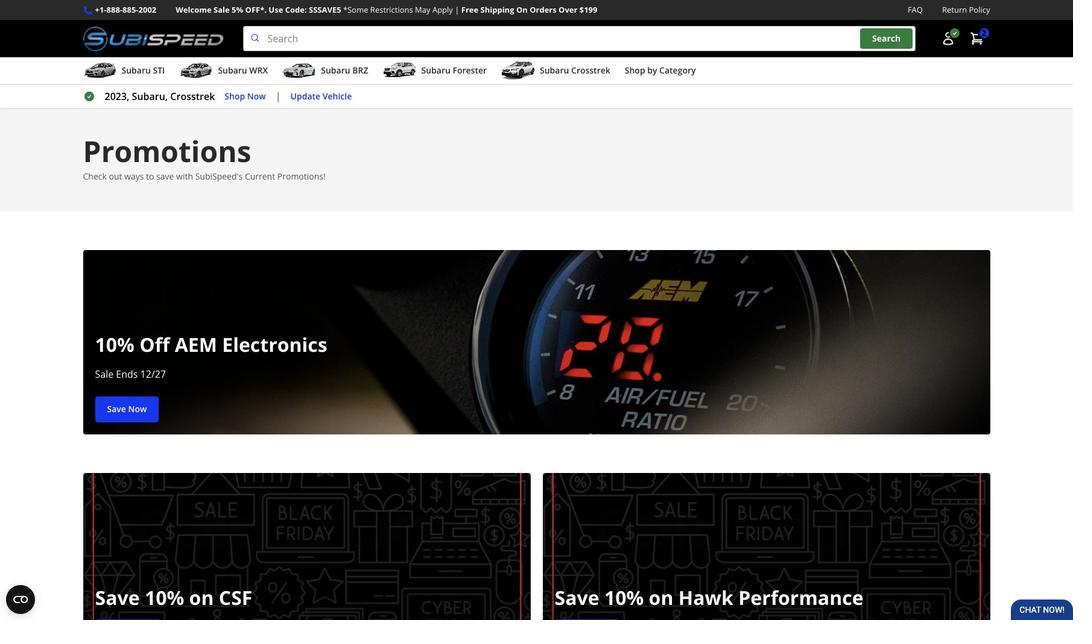 Task type: vqa. For each thing, say whether or not it's contained in the screenshot.
return policy link
yes



Task type: describe. For each thing, give the bounding box(es) containing it.
a subaru sti thumbnail image image
[[83, 62, 117, 80]]

2
[[982, 27, 987, 39]]

1 vertical spatial sale
[[95, 368, 114, 382]]

promotions!
[[277, 171, 326, 182]]

subaru sti
[[122, 65, 165, 76]]

subaru forester button
[[383, 60, 487, 84]]

update vehicle
[[291, 90, 352, 102]]

5%
[[232, 4, 243, 15]]

welcome
[[176, 4, 212, 15]]

ways
[[124, 171, 144, 182]]

over
[[559, 4, 578, 15]]

faq link
[[908, 4, 923, 16]]

subaru brz
[[321, 65, 368, 76]]

search button
[[860, 29, 913, 49]]

return policy link
[[942, 4, 990, 16]]

shipping
[[481, 4, 514, 15]]

+1-888-885-2002
[[95, 4, 156, 15]]

12/27
[[140, 368, 166, 382]]

orders
[[530, 4, 557, 15]]

+1-
[[95, 4, 107, 15]]

check
[[83, 171, 107, 182]]

code:
[[285, 4, 307, 15]]

may
[[415, 4, 430, 15]]

subaru forester
[[421, 65, 487, 76]]

2023,
[[105, 90, 129, 103]]

shop now link
[[225, 90, 266, 103]]

on for hawk
[[649, 585, 674, 611]]

free
[[461, 4, 479, 15]]

+1-888-885-2002 link
[[95, 4, 156, 16]]

apply
[[433, 4, 453, 15]]

*some restrictions may apply | free shipping on orders over $199
[[343, 4, 598, 15]]

save now link
[[95, 397, 159, 423]]

subaru wrx
[[218, 65, 268, 76]]

2 button
[[964, 27, 990, 51]]

a subaru brz thumbnail image image
[[282, 62, 316, 80]]

faq
[[908, 4, 923, 15]]

shop for shop now
[[225, 90, 245, 102]]

with
[[176, 171, 193, 182]]

1 horizontal spatial |
[[455, 4, 459, 15]]

888-
[[107, 4, 123, 15]]

subispeed's
[[195, 171, 243, 182]]

ends
[[116, 368, 138, 382]]

update vehicle button
[[291, 90, 352, 103]]

on
[[516, 4, 528, 15]]

crosstrek inside dropdown button
[[571, 65, 610, 76]]

on for csf
[[189, 585, 214, 611]]

hawk
[[679, 585, 734, 611]]

a subaru wrx thumbnail image image
[[179, 62, 213, 80]]

open widget image
[[6, 586, 35, 615]]

2023, subaru, crosstrek
[[105, 90, 215, 103]]

policy
[[969, 4, 990, 15]]

0 horizontal spatial |
[[276, 90, 281, 103]]

welcome sale 5% off*. use code: sssave5
[[176, 4, 341, 15]]

performance
[[739, 585, 864, 611]]

shop now
[[225, 90, 266, 102]]

save now
[[107, 404, 147, 415]]

10% for save 10% on hawk performance
[[604, 585, 644, 611]]

*some
[[343, 4, 368, 15]]

subaru wrx button
[[179, 60, 268, 84]]

search
[[872, 33, 901, 44]]



Task type: locate. For each thing, give the bounding box(es) containing it.
2 horizontal spatial 10%
[[604, 585, 644, 611]]

csf
[[219, 585, 252, 611]]

crosstrek down search input field
[[571, 65, 610, 76]]

save for save 10% on hawk performance
[[555, 585, 599, 611]]

subaru for subaru crosstrek
[[540, 65, 569, 76]]

10% off aem electronics
[[95, 332, 327, 358]]

1 vertical spatial crosstrek
[[170, 90, 215, 103]]

return policy
[[942, 4, 990, 15]]

subaru crosstrek button
[[501, 60, 610, 84]]

0 horizontal spatial shop
[[225, 90, 245, 102]]

subaru for subaru brz
[[321, 65, 350, 76]]

1 horizontal spatial on
[[649, 585, 674, 611]]

sssave5
[[309, 4, 341, 15]]

sale ends 12/27
[[95, 368, 166, 382]]

subaru for subaru forester
[[421, 65, 451, 76]]

$199
[[580, 4, 598, 15]]

electronics
[[222, 332, 327, 358]]

promotions
[[83, 132, 251, 171]]

|
[[455, 4, 459, 15], [276, 90, 281, 103]]

1 on from the left
[[189, 585, 214, 611]]

1 horizontal spatial now
[[247, 90, 266, 102]]

2 subaru from the left
[[218, 65, 247, 76]]

10% for save 10% on csf
[[145, 585, 184, 611]]

1 horizontal spatial crosstrek
[[571, 65, 610, 76]]

1 horizontal spatial 10%
[[145, 585, 184, 611]]

on left hawk
[[649, 585, 674, 611]]

on left "csf"
[[189, 585, 214, 611]]

0 horizontal spatial crosstrek
[[170, 90, 215, 103]]

subaru right a subaru crosstrek thumbnail image
[[540, 65, 569, 76]]

a subaru crosstrek thumbnail image image
[[501, 62, 535, 80]]

now for save now
[[128, 404, 147, 415]]

now down 'wrx'
[[247, 90, 266, 102]]

off
[[140, 332, 170, 358]]

save 10% on csf
[[95, 585, 252, 611]]

button image
[[941, 31, 955, 46]]

now down sale ends 12/27
[[128, 404, 147, 415]]

subaru,
[[132, 90, 168, 103]]

subaru sti button
[[83, 60, 165, 84]]

subaru left brz
[[321, 65, 350, 76]]

sale
[[214, 4, 230, 15], [95, 368, 114, 382]]

sti
[[153, 65, 165, 76]]

on
[[189, 585, 214, 611], [649, 585, 674, 611]]

save for save 10% on csf
[[95, 585, 140, 611]]

subaru
[[122, 65, 151, 76], [218, 65, 247, 76], [321, 65, 350, 76], [421, 65, 451, 76], [540, 65, 569, 76]]

0 vertical spatial now
[[247, 90, 266, 102]]

shop
[[625, 65, 645, 76], [225, 90, 245, 102]]

now for shop now
[[247, 90, 266, 102]]

0 vertical spatial shop
[[625, 65, 645, 76]]

use
[[269, 4, 283, 15]]

10%
[[95, 332, 134, 358], [145, 585, 184, 611], [604, 585, 644, 611]]

0 vertical spatial sale
[[214, 4, 230, 15]]

1 vertical spatial shop
[[225, 90, 245, 102]]

shop down subaru wrx "dropdown button"
[[225, 90, 245, 102]]

wrx
[[249, 65, 268, 76]]

0 horizontal spatial 10%
[[95, 332, 134, 358]]

sale left 5%
[[214, 4, 230, 15]]

category
[[659, 65, 696, 76]]

save
[[156, 171, 174, 182]]

a subaru forester thumbnail image image
[[383, 62, 417, 80]]

0 vertical spatial |
[[455, 4, 459, 15]]

shop by category
[[625, 65, 696, 76]]

off*.
[[245, 4, 267, 15]]

1 subaru from the left
[[122, 65, 151, 76]]

subaru left sti
[[122, 65, 151, 76]]

0 vertical spatial crosstrek
[[571, 65, 610, 76]]

save
[[107, 404, 126, 415], [95, 585, 140, 611], [555, 585, 599, 611]]

crosstrek
[[571, 65, 610, 76], [170, 90, 215, 103]]

885-
[[122, 4, 138, 15]]

subaru left forester
[[421, 65, 451, 76]]

search input field
[[243, 26, 916, 51]]

to
[[146, 171, 154, 182]]

shop inside dropdown button
[[625, 65, 645, 76]]

now
[[247, 90, 266, 102], [128, 404, 147, 415]]

update
[[291, 90, 320, 102]]

subaru for subaru wrx
[[218, 65, 247, 76]]

2 on from the left
[[649, 585, 674, 611]]

subaru for subaru sti
[[122, 65, 151, 76]]

forester
[[453, 65, 487, 76]]

shop left 'by'
[[625, 65, 645, 76]]

vehicle
[[323, 90, 352, 102]]

subaru crosstrek
[[540, 65, 610, 76]]

by
[[647, 65, 657, 76]]

restrictions
[[370, 4, 413, 15]]

save for save now
[[107, 404, 126, 415]]

3 subaru from the left
[[321, 65, 350, 76]]

1 vertical spatial now
[[128, 404, 147, 415]]

2002
[[138, 4, 156, 15]]

1 vertical spatial |
[[276, 90, 281, 103]]

out
[[109, 171, 122, 182]]

shop by category button
[[625, 60, 696, 84]]

1 horizontal spatial sale
[[214, 4, 230, 15]]

subaru inside "dropdown button"
[[218, 65, 247, 76]]

brz
[[352, 65, 368, 76]]

save 10% on hawk performance
[[555, 585, 864, 611]]

sale left the ends
[[95, 368, 114, 382]]

subaru inside "dropdown button"
[[321, 65, 350, 76]]

shop for shop by category
[[625, 65, 645, 76]]

crosstrek down a subaru wrx thumbnail image
[[170, 90, 215, 103]]

0 horizontal spatial on
[[189, 585, 214, 611]]

subaru left 'wrx'
[[218, 65, 247, 76]]

subaru brz button
[[282, 60, 368, 84]]

4 subaru from the left
[[421, 65, 451, 76]]

0 horizontal spatial now
[[128, 404, 147, 415]]

return
[[942, 4, 967, 15]]

current
[[245, 171, 275, 182]]

| left free
[[455, 4, 459, 15]]

subispeed logo image
[[83, 26, 224, 51]]

| left update
[[276, 90, 281, 103]]

promotions check out ways to save with subispeed's current promotions!
[[83, 132, 326, 182]]

1 horizontal spatial shop
[[625, 65, 645, 76]]

aem
[[175, 332, 217, 358]]

0 horizontal spatial sale
[[95, 368, 114, 382]]

5 subaru from the left
[[540, 65, 569, 76]]



